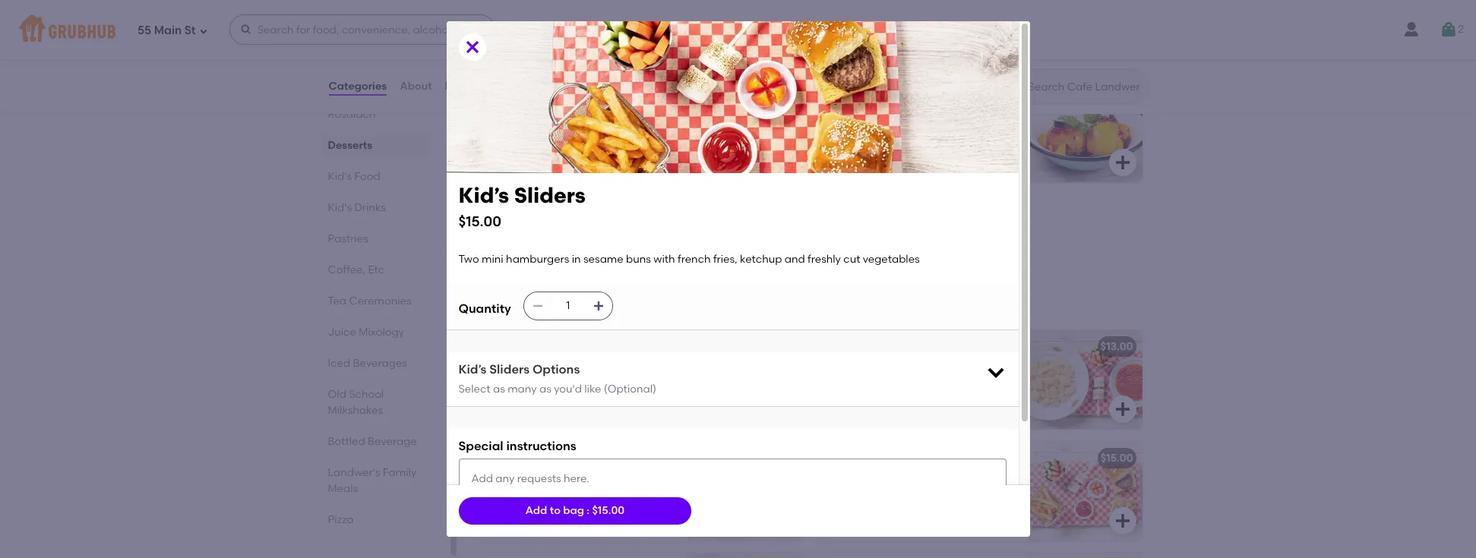 Task type: vqa. For each thing, say whether or not it's contained in the screenshot.
vary).
no



Task type: locate. For each thing, give the bounding box(es) containing it.
dessert waffle image
[[688, 84, 802, 182]]

buns
[[626, 253, 651, 266]]

kid's sliders
[[823, 452, 885, 465]]

1 vertical spatial mango
[[823, 115, 860, 128]]

food
[[354, 170, 380, 183], [514, 295, 554, 314]]

desserts tab
[[328, 138, 423, 153]]

1 vertical spatial desserts
[[328, 139, 372, 152]]

pizza down meals
[[328, 514, 354, 527]]

1 vertical spatial waffle
[[540, 115, 574, 128]]

iced beverages tab
[[328, 356, 423, 372]]

1 vertical spatial pasta
[[823, 362, 853, 375]]

sliders for kid's sliders options
[[490, 363, 530, 377]]

2 as from the left
[[539, 383, 551, 396]]

cream, down ice
[[530, 146, 567, 159]]

pasta up cream,
[[851, 340, 881, 353]]

ice cream (2 scoops) image
[[1028, 554, 1142, 558]]

pasta
[[851, 340, 881, 353], [823, 362, 853, 375]]

kid's pasta
[[823, 340, 881, 353]]

kid's chicken tenders
[[483, 452, 597, 465]]

0 horizontal spatial as
[[493, 383, 505, 396]]

2 sauce from the left
[[882, 362, 914, 375]]

2 $13.00 from the left
[[1101, 340, 1133, 353]]

kid's food tab
[[328, 169, 423, 185]]

kid's left "drinks"
[[328, 201, 352, 214]]

with inside pasta with sauce of your choice: tomato, cream, butter, oil, rosé served with vegetables
[[855, 362, 879, 375]]

fries, right the french
[[713, 253, 738, 266]]

0 horizontal spatial desserts
[[328, 139, 372, 152]]

with up (optional)
[[629, 362, 651, 375]]

1 horizontal spatial as
[[539, 383, 551, 396]]

as down the tomato
[[493, 383, 505, 396]]

cream, right ice
[[538, 130, 574, 143]]

Search Cafe Landwer search field
[[1027, 80, 1143, 94]]

of inside pasta with sauce of your choice: tomato, cream, butter, oil, rosé served with vegetables
[[917, 362, 927, 375]]

old
[[328, 388, 346, 401]]

kid's
[[459, 182, 509, 208], [459, 363, 487, 377], [823, 452, 848, 465]]

about
[[400, 80, 432, 93]]

desserts up 'dessert'
[[471, 48, 539, 67]]

sliders inside the kid's sliders options select as many as you'd like (optional)
[[490, 363, 530, 377]]

pastries tab
[[328, 231, 423, 247]]

cream,
[[538, 130, 574, 143], [530, 146, 567, 159]]

food inside tab
[[354, 170, 380, 183]]

waffle down dessert waffle
[[540, 115, 574, 128]]

sliders
[[514, 182, 586, 208], [490, 363, 530, 377], [850, 452, 885, 465]]

1 vertical spatial kid's food
[[471, 295, 554, 314]]

freshly inside the tomato sauce & mozzarella with freshly cut vegetables
[[483, 377, 516, 390]]

1 $13.00 from the left
[[760, 340, 793, 353]]

dessert waffle
[[483, 93, 559, 106]]

old school milkshakes
[[328, 388, 384, 417]]

2 vertical spatial sliders
[[850, 452, 885, 465]]

0 vertical spatial $15.00
[[459, 213, 501, 230]]

oil,
[[946, 377, 962, 390]]

kid's for kid's sliders
[[459, 182, 509, 208]]

1 vertical spatial $15.00
[[1101, 452, 1133, 465]]

tea ceremonies tab
[[328, 293, 423, 309]]

with inside with french fries, ketchup,  and freshly cut vegetables
[[483, 474, 507, 487]]

1 vertical spatial vegetables
[[538, 377, 595, 390]]

kid's food
[[328, 170, 380, 183], [471, 295, 554, 314]]

1 horizontal spatial of
[[917, 362, 927, 375]]

0 horizontal spatial sauce
[[525, 362, 558, 375]]

2 horizontal spatial of
[[968, 115, 978, 128]]

with
[[855, 362, 879, 375], [483, 474, 507, 487]]

1 horizontal spatial food
[[514, 295, 554, 314]]

cut inside the tomato sauce & mozzarella with freshly cut vegetables
[[519, 377, 536, 390]]

served
[[823, 393, 859, 406]]

with left french
[[483, 474, 507, 487]]

0 vertical spatial fries,
[[713, 253, 738, 266]]

2 vertical spatial freshly
[[483, 489, 516, 502]]

like
[[584, 383, 601, 396]]

ice cream scoop (two scoop)
[[483, 205, 640, 218]]

bottled beverage
[[328, 435, 417, 448]]

you'd
[[554, 383, 582, 396]]

cream
[[501, 205, 537, 218]]

pizza
[[511, 340, 538, 353], [328, 514, 354, 527]]

0 vertical spatial food
[[354, 170, 380, 183]]

1 horizontal spatial $13.00
[[1101, 340, 1133, 353]]

and right ketchup
[[785, 253, 805, 266]]

0 horizontal spatial kid's food
[[328, 170, 380, 183]]

0 horizontal spatial $13.00
[[760, 340, 793, 353]]

1 vertical spatial with
[[483, 474, 507, 487]]

cream,
[[868, 377, 907, 390]]

svg image right st
[[199, 26, 208, 35]]

1 vertical spatial pizza
[[328, 514, 354, 527]]

1 horizontal spatial $15.00
[[592, 504, 625, 517]]

kid's left chicken
[[483, 452, 508, 465]]

1 horizontal spatial sauce
[[882, 362, 914, 375]]

0 horizontal spatial pizza
[[328, 514, 354, 527]]

iced beverages
[[328, 357, 407, 370]]

0 vertical spatial freshly
[[808, 253, 841, 266]]

ice cream scoop (two scoop) button
[[474, 195, 802, 264]]

0 horizontal spatial of
[[528, 115, 538, 128]]

0 vertical spatial kid's
[[459, 182, 509, 208]]

1 vertical spatial sliders
[[490, 363, 530, 377]]

svg image
[[1440, 21, 1458, 39], [240, 24, 252, 36], [463, 38, 481, 56], [1114, 153, 1132, 172], [532, 300, 544, 312], [592, 300, 605, 312], [1114, 400, 1132, 419], [1114, 512, 1132, 530]]

2 vertical spatial vegetables
[[538, 489, 595, 502]]

kid's inside "kid's sliders $15.00"
[[459, 182, 509, 208]]

main navigation navigation
[[0, 0, 1476, 59]]

kid's food inside kid's food tab
[[328, 170, 380, 183]]

mango inside mango sorbet with an array of berries
[[823, 115, 860, 128]]

kid's inside the kid's sliders options select as many as you'd like (optional)
[[459, 363, 487, 377]]

french
[[509, 474, 545, 487]]

1 mango from the top
[[823, 93, 860, 106]]

2
[[1458, 23, 1464, 36]]

sauce up cream,
[[882, 362, 914, 375]]

mango perfume (v) image
[[1028, 84, 1142, 182]]

school
[[349, 388, 384, 401]]

kid's inside tab
[[328, 201, 352, 214]]

cut inside with french fries, ketchup,  and freshly cut vegetables
[[519, 489, 536, 502]]

freshly down french
[[483, 489, 516, 502]]

0 vertical spatial desserts
[[471, 48, 539, 67]]

0 horizontal spatial with
[[483, 474, 507, 487]]

ice
[[520, 130, 535, 143]]

sliders inside "kid's sliders $15.00"
[[514, 182, 586, 208]]

tomato
[[483, 362, 523, 375]]

kid's right $14.00
[[823, 452, 848, 465]]

and
[[785, 253, 805, 266], [621, 474, 642, 487]]

0 horizontal spatial food
[[354, 170, 380, 183]]

tomato sauce & mozzarella with freshly cut vegetables
[[483, 362, 651, 390]]

of inside "4 pieces of waffle with chocolate + vanilla ice cream, chocolate syrup, whipped cream, strawberry"
[[528, 115, 538, 128]]

with up chocolate
[[576, 115, 598, 128]]

with down cream,
[[861, 393, 883, 406]]

drinks
[[354, 201, 386, 214]]

instructions
[[506, 439, 576, 454]]

1 sauce from the left
[[525, 362, 558, 375]]

fries, down tenders
[[547, 474, 571, 487]]

0 vertical spatial vegetables
[[863, 253, 920, 266]]

special instructions
[[459, 439, 576, 454]]

food down hamburgers
[[514, 295, 554, 314]]

kid's up kid's drinks on the top left
[[328, 170, 352, 183]]

vegetables inside with french fries, ketchup,  and freshly cut vegetables
[[538, 489, 595, 502]]

1 horizontal spatial fries,
[[713, 253, 738, 266]]

reviews
[[445, 80, 487, 93]]

bottled beverage tab
[[328, 434, 423, 450]]

kid's sliders image
[[1028, 442, 1142, 541]]

two mini hamburgers in sesame buns with french fries, ketchup and freshly cut vegetables
[[459, 253, 920, 266]]

of up butter,
[[917, 362, 927, 375]]

freshly right ketchup
[[808, 253, 841, 266]]

(optional)
[[604, 383, 657, 396]]

kid's chicken tenders image
[[688, 442, 802, 541]]

sorbet
[[862, 115, 895, 128]]

pizza inside tab
[[328, 514, 354, 527]]

freshly for with french fries, ketchup,  and freshly cut vegetables
[[483, 489, 516, 502]]

with right buns
[[654, 253, 675, 266]]

kid's down whipped
[[459, 182, 509, 208]]

vegetables inside the tomato sauce & mozzarella with freshly cut vegetables
[[538, 377, 595, 390]]

2 horizontal spatial $15.00
[[1101, 452, 1133, 465]]

&
[[560, 362, 568, 375]]

desserts inside tab
[[328, 139, 372, 152]]

$13.00 for tomato sauce & mozzarella with freshly cut vegetables
[[760, 340, 793, 353]]

sauce inside pasta with sauce of your choice: tomato, cream, butter, oil, rosé served with vegetables
[[882, 362, 914, 375]]

food up "drinks"
[[354, 170, 380, 183]]

of up ice
[[528, 115, 538, 128]]

svg image down $12.00
[[773, 153, 791, 172]]

1 horizontal spatial kid's food
[[471, 295, 554, 314]]

family
[[383, 467, 417, 479]]

0 horizontal spatial fries,
[[547, 474, 571, 487]]

ice
[[483, 205, 499, 218]]

0 vertical spatial waffle
[[525, 93, 559, 106]]

1 vertical spatial cut
[[519, 377, 536, 390]]

scoop
[[540, 205, 573, 218]]

as
[[493, 383, 505, 396], [539, 383, 551, 396]]

fries,
[[713, 253, 738, 266], [547, 474, 571, 487]]

freshly inside with french fries, ketchup,  and freshly cut vegetables
[[483, 489, 516, 502]]

1 horizontal spatial pizza
[[511, 340, 538, 353]]

search icon image
[[1004, 78, 1022, 96]]

svg image
[[199, 26, 208, 35], [773, 153, 791, 172], [985, 362, 1006, 383], [773, 400, 791, 419]]

mango for mango sorbet with an array of berries
[[823, 115, 860, 128]]

kid's up select
[[459, 363, 487, 377]]

and inside with french fries, ketchup,  and freshly cut vegetables
[[621, 474, 642, 487]]

with
[[576, 115, 598, 128], [898, 115, 919, 128], [654, 253, 675, 266], [629, 362, 651, 375], [861, 393, 883, 406]]

kid's food up kid's drinks on the top left
[[328, 170, 380, 183]]

with inside pasta with sauce of your choice: tomato, cream, butter, oil, rosé served with vegetables
[[861, 393, 883, 406]]

kid's inside tab
[[328, 170, 352, 183]]

0 horizontal spatial $15.00
[[459, 213, 501, 230]]

chocolate
[[577, 130, 629, 143]]

of right the array
[[968, 115, 978, 128]]

as down options
[[539, 383, 551, 396]]

0 vertical spatial pizza
[[511, 340, 538, 353]]

(two
[[576, 205, 601, 218]]

1 vertical spatial fries,
[[547, 474, 571, 487]]

ketchup
[[740, 253, 782, 266]]

1 vertical spatial freshly
[[483, 377, 516, 390]]

1 vertical spatial kid's
[[459, 363, 487, 377]]

with up cream,
[[855, 362, 879, 375]]

1 horizontal spatial with
[[855, 362, 879, 375]]

0 vertical spatial mango
[[823, 93, 860, 106]]

vegetables
[[863, 253, 920, 266], [538, 377, 595, 390], [538, 489, 595, 502]]

with left an
[[898, 115, 919, 128]]

55 main st
[[138, 23, 196, 37]]

chocolate
[[600, 115, 655, 128]]

cut for with french fries, ketchup,  and freshly cut vegetables
[[519, 489, 536, 502]]

with inside mango sorbet with an array of berries
[[898, 115, 919, 128]]

beverages
[[353, 357, 407, 370]]

0 vertical spatial with
[[855, 362, 879, 375]]

pasta up the tomato,
[[823, 362, 853, 375]]

kid's up the tomato
[[483, 340, 508, 353]]

tea
[[328, 295, 347, 308]]

kid's
[[328, 170, 352, 183], [328, 201, 352, 214], [471, 295, 510, 314], [483, 340, 508, 353], [823, 340, 848, 353], [483, 452, 508, 465]]

$15.00
[[459, 213, 501, 230], [1101, 452, 1133, 465], [592, 504, 625, 517]]

vegetables for $14.00
[[538, 489, 595, 502]]

1 vertical spatial and
[[621, 474, 642, 487]]

and right ketchup,
[[621, 474, 642, 487]]

waffle right 'dessert'
[[525, 93, 559, 106]]

kid's food up kid's pizza at the bottom left of page
[[471, 295, 554, 314]]

an
[[922, 115, 935, 128]]

2 mango from the top
[[823, 115, 860, 128]]

$14.00
[[760, 452, 793, 465]]

desserts down rosalach
[[328, 139, 372, 152]]

2 button
[[1440, 16, 1464, 43]]

2 vertical spatial cut
[[519, 489, 536, 502]]

freshly down the tomato
[[483, 377, 516, 390]]

sauce left &
[[525, 362, 558, 375]]

dessert
[[483, 93, 522, 106]]

0 vertical spatial kid's food
[[328, 170, 380, 183]]

$15.00 inside "kid's sliders $15.00"
[[459, 213, 501, 230]]

pizza up the tomato
[[511, 340, 538, 353]]

0 vertical spatial and
[[785, 253, 805, 266]]

0 vertical spatial sliders
[[514, 182, 586, 208]]

0 horizontal spatial and
[[621, 474, 642, 487]]



Task type: describe. For each thing, give the bounding box(es) containing it.
ceremonies
[[349, 295, 412, 308]]

pieces
[[492, 115, 525, 128]]

0 vertical spatial pasta
[[851, 340, 881, 353]]

select
[[459, 383, 491, 396]]

beverage
[[368, 435, 417, 448]]

tenders
[[556, 452, 597, 465]]

mozzarella
[[571, 362, 626, 375]]

1 vertical spatial food
[[514, 295, 554, 314]]

1 horizontal spatial desserts
[[471, 48, 539, 67]]

with french fries, ketchup,  and freshly cut vegetables
[[483, 474, 642, 502]]

+
[[657, 115, 664, 128]]

svg image inside 2 button
[[1440, 21, 1458, 39]]

kid's for kid's sliders options
[[459, 363, 487, 377]]

syrup,
[[632, 130, 662, 143]]

ketchup,
[[574, 474, 618, 487]]

mango for mango perfume (v)
[[823, 93, 860, 106]]

reviews button
[[444, 59, 488, 114]]

kid's down mini
[[471, 295, 510, 314]]

bottled
[[328, 435, 365, 448]]

of inside mango sorbet with an array of berries
[[968, 115, 978, 128]]

freshly for tomato sauce & mozzarella with freshly cut vegetables
[[483, 377, 516, 390]]

etc
[[368, 264, 385, 277]]

pasta with sauce of your choice: tomato, cream, butter, oil, rosé served with vegetables
[[823, 362, 994, 406]]

mango perfume (v)
[[823, 93, 924, 106]]

juice
[[328, 326, 356, 339]]

vegetables
[[885, 393, 943, 406]]

svg image inside main navigation navigation
[[199, 26, 208, 35]]

old school milkshakes tab
[[328, 387, 423, 419]]

rosalach
[[328, 108, 376, 121]]

0 vertical spatial cut
[[844, 253, 860, 266]]

waffle inside "4 pieces of waffle with chocolate + vanilla ice cream, chocolate syrup, whipped cream, strawberry"
[[540, 115, 574, 128]]

2 vertical spatial kid's
[[823, 452, 848, 465]]

quantity
[[459, 301, 511, 316]]

(v)
[[909, 93, 924, 106]]

add
[[525, 504, 547, 517]]

chicken
[[511, 452, 553, 465]]

categories button
[[328, 59, 388, 114]]

landwer's family meals
[[328, 467, 417, 495]]

st
[[184, 23, 196, 37]]

to
[[550, 504, 561, 517]]

4
[[483, 115, 489, 128]]

vanilla
[[483, 130, 517, 143]]

pizza tab
[[328, 512, 423, 528]]

vegetables for $13.00
[[538, 377, 595, 390]]

Input item quantity number field
[[551, 293, 585, 320]]

2 vertical spatial $15.00
[[592, 504, 625, 517]]

with inside the tomato sauce & mozzarella with freshly cut vegetables
[[629, 362, 651, 375]]

kid's sliders options select as many as you'd like (optional)
[[459, 363, 657, 396]]

$12.00
[[761, 93, 793, 106]]

fries, inside with french fries, ketchup,  and freshly cut vegetables
[[547, 474, 571, 487]]

choice:
[[954, 362, 994, 375]]

tomato,
[[823, 377, 866, 390]]

svg image right oil,
[[985, 362, 1006, 383]]

rosalach tab
[[328, 106, 423, 122]]

pasta inside pasta with sauce of your choice: tomato, cream, butter, oil, rosé served with vegetables
[[823, 362, 853, 375]]

special
[[459, 439, 503, 454]]

mixology
[[359, 326, 404, 339]]

$9.00
[[1106, 93, 1133, 106]]

options
[[533, 363, 580, 377]]

iced
[[328, 357, 350, 370]]

svg image up $14.00
[[773, 400, 791, 419]]

array
[[938, 115, 965, 128]]

cut for tomato sauce & mozzarella with freshly cut vegetables
[[519, 377, 536, 390]]

categories
[[329, 80, 387, 93]]

1 vertical spatial cream,
[[530, 146, 567, 159]]

berries
[[823, 130, 859, 143]]

sesame
[[584, 253, 624, 266]]

kid's drinks
[[328, 201, 386, 214]]

4 pieces of waffle with chocolate + vanilla ice cream, chocolate syrup, whipped cream, strawberry
[[483, 115, 664, 159]]

coffee,
[[328, 264, 366, 277]]

kid's pizza image
[[688, 331, 802, 429]]

many
[[508, 383, 537, 396]]

meals
[[328, 482, 358, 495]]

two
[[459, 253, 479, 266]]

coffee, etc tab
[[328, 262, 423, 278]]

landwer's family meals tab
[[328, 465, 423, 497]]

with inside "4 pieces of waffle with chocolate + vanilla ice cream, chocolate syrup, whipped cream, strawberry"
[[576, 115, 598, 128]]

juice mixology
[[328, 326, 404, 339]]

sauce inside the tomato sauce & mozzarella with freshly cut vegetables
[[525, 362, 558, 375]]

your
[[929, 362, 952, 375]]

french
[[678, 253, 711, 266]]

mini
[[482, 253, 504, 266]]

55
[[138, 23, 151, 37]]

kid's drinks tab
[[328, 200, 423, 216]]

strawberry
[[569, 146, 625, 159]]

kid's up the tomato,
[[823, 340, 848, 353]]

sliders for kid's sliders
[[514, 182, 586, 208]]

tea ceremonies
[[328, 295, 412, 308]]

add to bag : $15.00
[[525, 504, 625, 517]]

$13.00 for pasta with sauce of your choice: tomato, cream, butter, oil, rosé served with vegetables
[[1101, 340, 1133, 353]]

scoop)
[[603, 205, 640, 218]]

main
[[154, 23, 182, 37]]

hamburgers
[[506, 253, 569, 266]]

pastries
[[328, 233, 368, 245]]

kid's sliders $15.00
[[459, 182, 586, 230]]

rosé
[[965, 377, 990, 390]]

juice mixology tab
[[328, 324, 423, 340]]

kid's halloumi sticks image
[[688, 554, 802, 558]]

kid's pasta image
[[1028, 331, 1142, 429]]

coffee, etc
[[328, 264, 385, 277]]

mango sorbet with an array of berries
[[823, 115, 978, 143]]

1 horizontal spatial and
[[785, 253, 805, 266]]

milkshakes
[[328, 404, 383, 417]]

1 as from the left
[[493, 383, 505, 396]]

about button
[[399, 59, 433, 114]]

in
[[572, 253, 581, 266]]

0 vertical spatial cream,
[[538, 130, 574, 143]]

landwer's
[[328, 467, 380, 479]]



